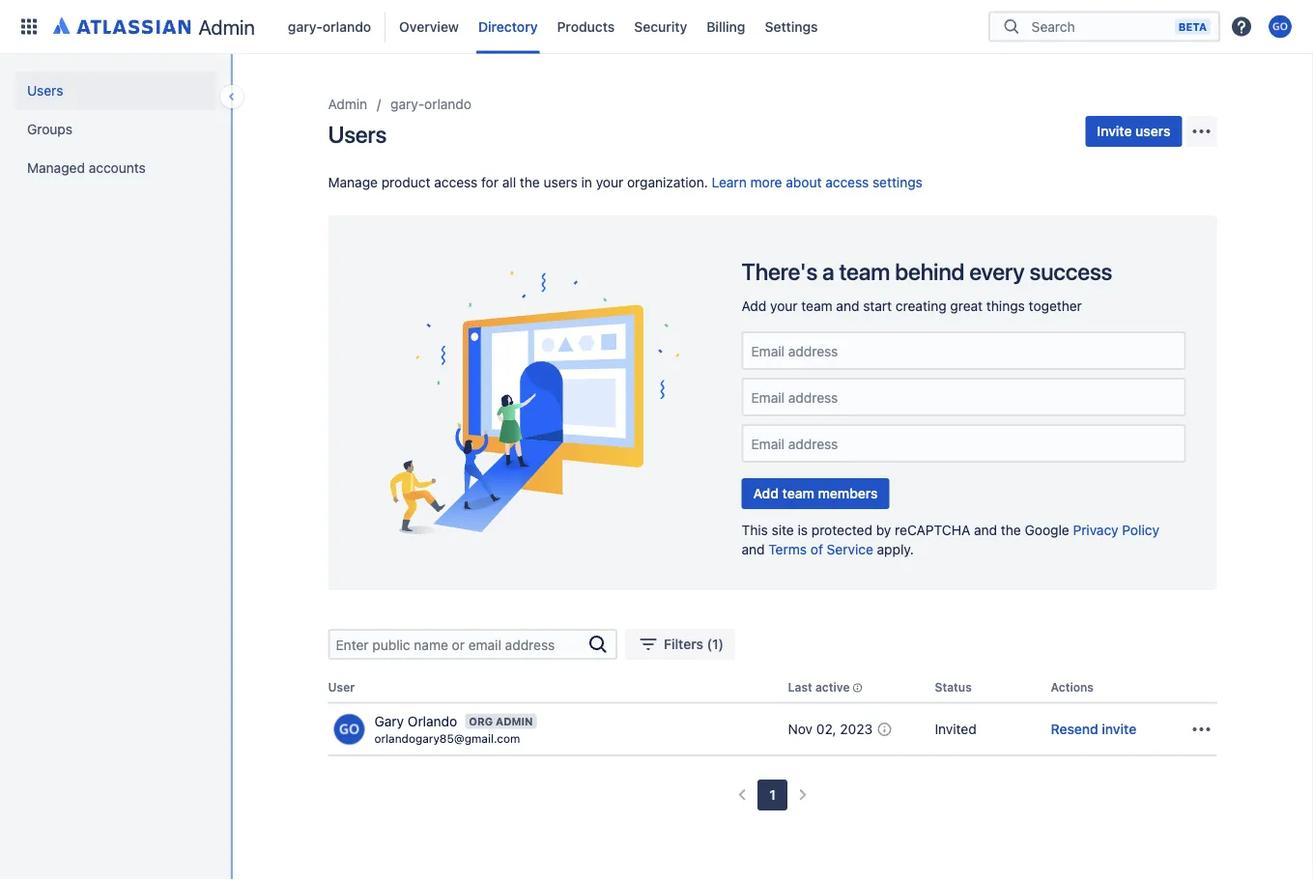 Task type: vqa. For each thing, say whether or not it's contained in the screenshot.
leftmost Security guide
no



Task type: locate. For each thing, give the bounding box(es) containing it.
0 vertical spatial users
[[27, 83, 63, 99]]

1 horizontal spatial your
[[771, 298, 798, 314]]

0 vertical spatial the
[[520, 175, 540, 190]]

team down a at the right top
[[802, 298, 833, 314]]

user
[[328, 681, 355, 695]]

team for and
[[802, 298, 833, 314]]

there's a team behind every success
[[742, 258, 1113, 285]]

1 horizontal spatial the
[[1002, 523, 1022, 539]]

product
[[382, 175, 431, 190]]

directory
[[479, 18, 538, 34]]

managed accounts link
[[15, 149, 217, 188]]

2 vertical spatial email address email field
[[750, 435, 1179, 453]]

0 horizontal spatial gary-orlando link
[[282, 11, 377, 42]]

the left google
[[1002, 523, 1022, 539]]

help icon image
[[1231, 15, 1254, 38]]

privacy policy link
[[1074, 523, 1160, 539]]

users
[[1136, 123, 1171, 139], [544, 175, 578, 190]]

last
[[788, 681, 813, 695]]

1 horizontal spatial admin
[[328, 96, 368, 112]]

terms
[[769, 542, 807, 558]]

1 vertical spatial users
[[544, 175, 578, 190]]

gary- for top gary-orlando link
[[288, 18, 323, 34]]

1 vertical spatial gary-
[[391, 96, 425, 112]]

users
[[27, 83, 63, 99], [328, 121, 387, 148]]

every
[[970, 258, 1025, 285]]

the
[[520, 175, 540, 190], [1002, 523, 1022, 539]]

0 horizontal spatial and
[[742, 542, 765, 558]]

settings
[[873, 175, 923, 190]]

0 vertical spatial admin link
[[46, 11, 263, 42]]

0 vertical spatial email address email field
[[750, 342, 1179, 360]]

0 vertical spatial admin
[[199, 15, 255, 39]]

1 horizontal spatial access
[[826, 175, 869, 190]]

beta
[[1179, 20, 1208, 33]]

0 vertical spatial add
[[742, 298, 767, 314]]

admin
[[199, 15, 255, 39], [328, 96, 368, 112]]

gary-orlando for bottom gary-orlando link
[[391, 96, 472, 112]]

admin link
[[46, 11, 263, 42], [328, 93, 368, 116]]

1 vertical spatial orlando
[[425, 96, 472, 112]]

users right the invite
[[1136, 123, 1171, 139]]

users left in
[[544, 175, 578, 190]]

access right about
[[826, 175, 869, 190]]

resend invite button
[[1051, 720, 1137, 739]]

your
[[596, 175, 624, 190], [771, 298, 798, 314]]

service
[[827, 542, 874, 558]]

add inside button
[[754, 486, 779, 502]]

info image
[[850, 681, 866, 696]]

0 vertical spatial gary-
[[288, 18, 323, 34]]

gary
[[375, 714, 404, 730]]

terms of service link
[[769, 542, 874, 558]]

there's
[[742, 258, 818, 285]]

0 vertical spatial your
[[596, 175, 624, 190]]

google
[[1025, 523, 1070, 539]]

and
[[837, 298, 860, 314], [975, 523, 998, 539], [742, 542, 765, 558]]

gary orlando
[[375, 714, 458, 730]]

gary-orlando
[[288, 18, 371, 34], [391, 96, 472, 112]]

products link
[[552, 11, 621, 42]]

orlando down overview link
[[425, 96, 472, 112]]

0 vertical spatial orlando
[[323, 18, 371, 34]]

1 horizontal spatial gary-
[[391, 96, 425, 112]]

apply.
[[878, 542, 914, 558]]

filters (1)
[[664, 637, 724, 653]]

your right in
[[596, 175, 624, 190]]

0 horizontal spatial your
[[596, 175, 624, 190]]

protected
[[812, 523, 873, 539]]

a
[[823, 258, 835, 285]]

add
[[742, 298, 767, 314], [754, 486, 779, 502]]

1 horizontal spatial gary-orlando link
[[391, 93, 472, 116]]

0 vertical spatial gary-orlando
[[288, 18, 371, 34]]

team up is
[[783, 486, 815, 502]]

Email address email field
[[750, 342, 1179, 360], [750, 388, 1179, 406], [750, 435, 1179, 453]]

admin link up users link
[[46, 11, 263, 42]]

add down there's
[[742, 298, 767, 314]]

org
[[469, 715, 493, 728]]

learn
[[712, 175, 747, 190]]

resend
[[1051, 722, 1099, 738]]

0 horizontal spatial users
[[27, 83, 63, 99]]

invite
[[1103, 722, 1137, 738]]

admin
[[496, 715, 533, 728]]

add your team and start creating great things together
[[742, 298, 1083, 314]]

add for add team members
[[754, 486, 779, 502]]

1 vertical spatial email address email field
[[750, 388, 1179, 406]]

0 horizontal spatial admin
[[199, 15, 255, 39]]

and down this
[[742, 542, 765, 558]]

1 vertical spatial your
[[771, 298, 798, 314]]

team right a at the right top
[[840, 258, 891, 285]]

members
[[818, 486, 878, 502]]

gary-
[[288, 18, 323, 34], [391, 96, 425, 112]]

0 horizontal spatial gary-
[[288, 18, 323, 34]]

1 vertical spatial add
[[754, 486, 779, 502]]

your down there's
[[771, 298, 798, 314]]

the inside this site is protected by recaptcha and the google privacy policy and terms of service apply.
[[1002, 523, 1022, 539]]

1 horizontal spatial and
[[837, 298, 860, 314]]

1 vertical spatial the
[[1002, 523, 1022, 539]]

add up this
[[754, 486, 779, 502]]

1 vertical spatial gary-orlando link
[[391, 93, 472, 116]]

invited
[[935, 722, 977, 738]]

last active
[[788, 681, 850, 695]]

Enter public name or email address text field
[[330, 631, 587, 658]]

gary-orlando inside "global navigation" element
[[288, 18, 371, 34]]

search icon image
[[1001, 17, 1024, 36]]

all
[[503, 175, 516, 190]]

resend invite
[[1051, 722, 1137, 738]]

orlandogary85@gmail.com
[[375, 732, 520, 746]]

settings
[[765, 18, 819, 34]]

0 vertical spatial users
[[1136, 123, 1171, 139]]

1 vertical spatial admin
[[328, 96, 368, 112]]

users up the manage
[[328, 121, 387, 148]]

organization.
[[628, 175, 708, 190]]

0 vertical spatial gary-orlando link
[[282, 11, 377, 42]]

global navigation element
[[12, 0, 989, 54]]

and right recaptcha
[[975, 523, 998, 539]]

team
[[840, 258, 891, 285], [802, 298, 833, 314], [783, 486, 815, 502]]

0 horizontal spatial gary-orlando
[[288, 18, 371, 34]]

by
[[877, 523, 892, 539]]

0 horizontal spatial orlando
[[323, 18, 371, 34]]

1 vertical spatial gary-orlando
[[391, 96, 472, 112]]

gary- inside "global navigation" element
[[288, 18, 323, 34]]

1 horizontal spatial users
[[1136, 123, 1171, 139]]

1 horizontal spatial gary-orlando
[[391, 96, 472, 112]]

access left for in the top left of the page
[[434, 175, 478, 190]]

gary- for bottom gary-orlando link
[[391, 96, 425, 112]]

policy
[[1123, 523, 1160, 539]]

filters
[[664, 637, 704, 653]]

0 horizontal spatial access
[[434, 175, 478, 190]]

1 horizontal spatial users
[[328, 121, 387, 148]]

for
[[482, 175, 499, 190]]

privacy
[[1074, 523, 1119, 539]]

0 horizontal spatial admin link
[[46, 11, 263, 42]]

1 vertical spatial users
[[328, 121, 387, 148]]

of
[[811, 542, 824, 558]]

groups
[[27, 121, 73, 137]]

the right the "all"
[[520, 175, 540, 190]]

this
[[742, 523, 768, 539]]

directory link
[[473, 11, 544, 42]]

2 vertical spatial team
[[783, 486, 815, 502]]

users up the groups
[[27, 83, 63, 99]]

1 vertical spatial admin link
[[328, 93, 368, 116]]

2 horizontal spatial and
[[975, 523, 998, 539]]

groups link
[[15, 110, 217, 149]]

orlando left overview
[[323, 18, 371, 34]]

manage product access for all the users in your organization. learn more about access settings
[[328, 175, 923, 190]]

recaptcha
[[895, 523, 971, 539]]

orlando
[[323, 18, 371, 34], [425, 96, 472, 112]]

1 horizontal spatial admin link
[[328, 93, 368, 116]]

1 vertical spatial team
[[802, 298, 833, 314]]

and left start
[[837, 298, 860, 314]]

admin link up the manage
[[328, 93, 368, 116]]

products
[[557, 18, 615, 34]]

atlassian image
[[53, 14, 191, 37], [53, 14, 191, 37]]

about
[[786, 175, 822, 190]]

0 vertical spatial team
[[840, 258, 891, 285]]



Task type: describe. For each thing, give the bounding box(es) containing it.
great
[[951, 298, 983, 314]]

Search field
[[1027, 9, 1176, 44]]

admin inside "link"
[[199, 15, 255, 39]]

start
[[864, 298, 893, 314]]

users inside "invite users" button
[[1136, 123, 1171, 139]]

creating
[[896, 298, 947, 314]]

overview
[[399, 18, 459, 34]]

billing
[[707, 18, 746, 34]]

in
[[582, 175, 593, 190]]

2 vertical spatial and
[[742, 542, 765, 558]]

team inside add team members button
[[783, 486, 815, 502]]

managed accounts
[[27, 160, 146, 176]]

settings link
[[759, 11, 824, 42]]

org admin
[[469, 715, 533, 728]]

0 vertical spatial and
[[837, 298, 860, 314]]

more
[[751, 175, 783, 190]]

invite
[[1098, 123, 1133, 139]]

orlando inside "global navigation" element
[[323, 18, 371, 34]]

this site is protected by recaptcha and the google privacy policy and terms of service apply.
[[742, 523, 1160, 558]]

1
[[770, 787, 776, 803]]

team for behind
[[840, 258, 891, 285]]

02,
[[817, 722, 837, 738]]

active
[[816, 681, 850, 695]]

add team members button
[[742, 479, 890, 510]]

info image
[[873, 718, 897, 741]]

users link
[[15, 72, 217, 110]]

1 horizontal spatial orlando
[[425, 96, 472, 112]]

manage
[[328, 175, 378, 190]]

2 access from the left
[[826, 175, 869, 190]]

admin link inside "global navigation" element
[[46, 11, 263, 42]]

site
[[772, 523, 795, 539]]

add team members
[[754, 486, 878, 502]]

learn more about access settings link
[[712, 175, 923, 190]]

together
[[1029, 298, 1083, 314]]

billing link
[[701, 11, 752, 42]]

3 email address email field from the top
[[750, 435, 1179, 453]]

orlando
[[408, 714, 458, 730]]

actions
[[1051, 681, 1094, 695]]

managed
[[27, 160, 85, 176]]

nov
[[788, 722, 813, 738]]

things
[[987, 298, 1026, 314]]

0 horizontal spatial users
[[544, 175, 578, 190]]

filters (1) button
[[626, 629, 736, 660]]

2023
[[841, 722, 873, 738]]

invite users button
[[1086, 116, 1183, 147]]

pagination element
[[727, 780, 819, 811]]

accounts
[[89, 160, 146, 176]]

success
[[1030, 258, 1113, 285]]

admin banner
[[0, 0, 1314, 54]]

security
[[635, 18, 688, 34]]

(1)
[[707, 637, 724, 653]]

security link
[[629, 11, 693, 42]]

1 vertical spatial and
[[975, 523, 998, 539]]

account image
[[1270, 15, 1293, 38]]

0 horizontal spatial the
[[520, 175, 540, 190]]

overview link
[[394, 11, 465, 42]]

appswitcher icon image
[[17, 15, 41, 38]]

invite users
[[1098, 123, 1171, 139]]

nov 02, 2023
[[788, 722, 873, 738]]

1 access from the left
[[434, 175, 478, 190]]

is
[[798, 523, 808, 539]]

status
[[935, 681, 972, 695]]

1 button
[[758, 780, 788, 811]]

search image
[[587, 633, 610, 657]]

add for add your team and start creating great things together
[[742, 298, 767, 314]]

gary-orlando for top gary-orlando link
[[288, 18, 371, 34]]

behind
[[896, 258, 965, 285]]

1 email address email field from the top
[[750, 342, 1179, 360]]

2 email address email field from the top
[[750, 388, 1179, 406]]



